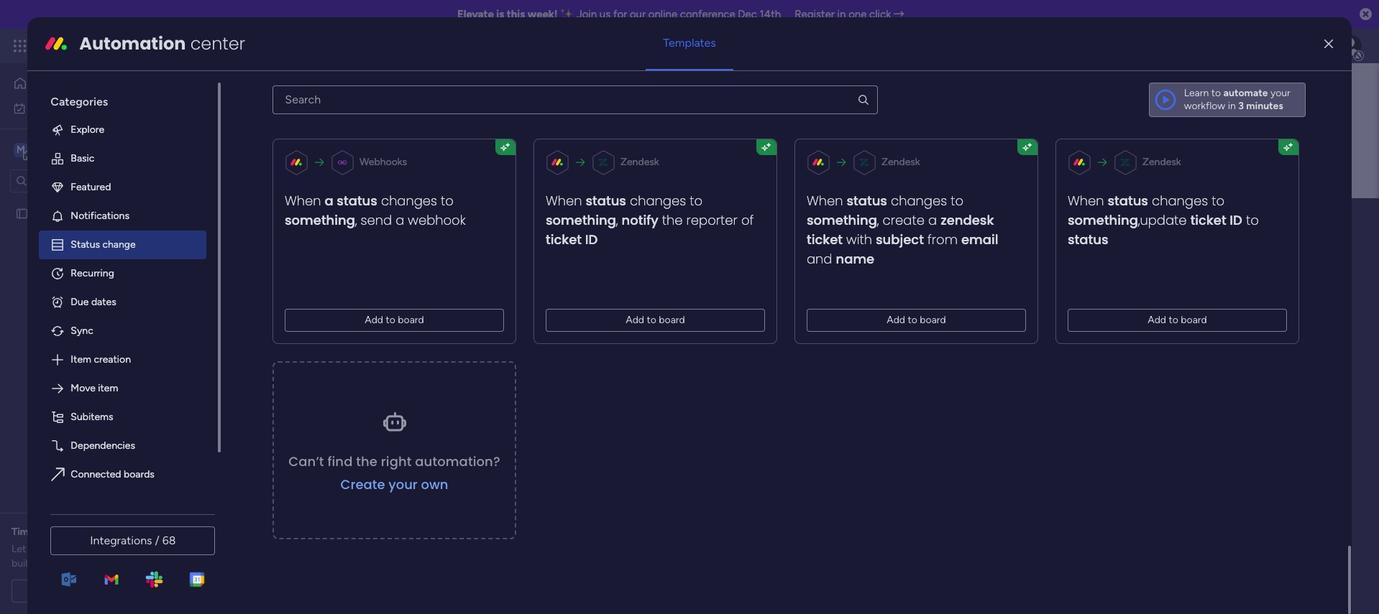 Task type: locate. For each thing, give the bounding box(es) containing it.
ticket inside when status changes to something ,update ticket id to status
[[1191, 211, 1227, 229]]

sync option
[[39, 317, 207, 346]]

1 add to board from the left
[[365, 314, 424, 326]]

work right monday
[[116, 37, 142, 54]]

status change option
[[39, 231, 207, 259]]

, left create
[[877, 211, 879, 229]]

0 horizontal spatial zendesk
[[621, 156, 659, 168]]

ticket inside when status changes to something , notify the reporter of ticket id
[[546, 231, 582, 249]]

of inside when status changes to something , notify the reporter of ticket id
[[742, 211, 754, 229]]

for right us
[[613, 8, 627, 21]]

this right is
[[507, 8, 525, 21]]

you've
[[139, 544, 168, 556]]

main workspace inside workspace selection element
[[33, 143, 118, 156]]

when inside 'when a status changes to something , send a webhook'
[[285, 192, 321, 210]]

ticket inside 'zendesk ticket'
[[807, 231, 843, 249]]

to
[[1211, 87, 1221, 99], [441, 192, 454, 210], [690, 192, 703, 210], [951, 192, 964, 210], [1212, 192, 1225, 210], [1246, 211, 1259, 229], [386, 314, 396, 326], [647, 314, 657, 326], [908, 314, 918, 326], [1169, 314, 1179, 326]]

✨
[[560, 8, 574, 21]]

board for ,update
[[1181, 314, 1207, 326]]

in left one at right top
[[837, 8, 846, 21]]

1 horizontal spatial work
[[116, 37, 142, 54]]

status inside when status changes to something , notify the reporter of ticket id
[[586, 192, 627, 210]]

test list box
[[0, 198, 183, 420]]

2 add to board button from the left
[[546, 309, 765, 332]]

due dates
[[71, 296, 116, 308]]

None search field
[[273, 85, 878, 114]]

work right my
[[48, 102, 70, 114]]

in right the recently
[[469, 324, 477, 337]]

option down connected boards
[[39, 490, 207, 518]]

of right free on the bottom left of the page
[[86, 558, 95, 570]]

1 horizontal spatial in
[[837, 8, 846, 21]]

zendesk up when status changes to something , create a
[[882, 156, 920, 168]]

center
[[190, 32, 245, 55]]

integrations
[[90, 534, 152, 548]]

0 horizontal spatial of
[[86, 558, 95, 570]]

test link
[[250, 344, 962, 385]]

1 horizontal spatial ticket
[[807, 231, 843, 249]]

1 vertical spatial workspace
[[420, 204, 543, 236]]

something
[[285, 211, 355, 229], [546, 211, 616, 229], [807, 211, 877, 229], [1068, 211, 1138, 229]]

1 vertical spatial the
[[356, 453, 378, 471]]

1 vertical spatial main
[[359, 204, 414, 236]]

the up create
[[356, 453, 378, 471]]

email
[[962, 231, 999, 249]]

0 vertical spatial of
[[742, 211, 754, 229]]

option
[[0, 201, 183, 203], [39, 490, 207, 518]]

1 board from the left
[[398, 314, 424, 326]]

move item
[[71, 382, 118, 395]]

of right 'reporter'
[[742, 211, 754, 229]]

add to board button
[[285, 309, 504, 332], [546, 309, 765, 332], [807, 309, 1026, 332], [1068, 309, 1287, 332]]

your down the right
[[389, 476, 418, 494]]

your
[[1271, 87, 1291, 99], [389, 476, 418, 494]]

schedule
[[47, 585, 89, 598]]

0 horizontal spatial main workspace
[[33, 143, 118, 156]]

0 horizontal spatial our
[[29, 544, 43, 556]]

0 horizontal spatial main
[[33, 143, 58, 156]]

1 horizontal spatial this
[[507, 8, 525, 21]]

add to board
[[365, 314, 424, 326], [626, 314, 685, 326], [887, 314, 946, 326], [1148, 314, 1207, 326]]

test inside test link
[[296, 358, 314, 370]]

0 vertical spatial the
[[662, 211, 683, 229]]

3 zendesk from the left
[[1143, 156, 1181, 168]]

to inside when status changes to something , notify the reporter of ticket id
[[690, 192, 703, 210]]

boards down dependencies 'option'
[[124, 469, 155, 481]]

1 vertical spatial for
[[37, 526, 50, 539]]

1 horizontal spatial ,
[[616, 211, 618, 229]]

4 when from the left
[[1068, 192, 1104, 210]]

board for ,
[[659, 314, 685, 326]]

0 horizontal spatial id
[[585, 231, 598, 249]]

1 vertical spatial in
[[1228, 100, 1236, 112]]

my work
[[32, 102, 70, 114]]

in inside the your workflow in
[[1228, 100, 1236, 112]]

conference
[[680, 8, 735, 21]]

1 vertical spatial id
[[585, 231, 598, 249]]

0 vertical spatial boards
[[311, 290, 346, 304]]

zendesk
[[621, 156, 659, 168], [882, 156, 920, 168], [1143, 156, 1181, 168]]

something inside 'when a status changes to something , send a webhook'
[[285, 211, 355, 229]]

boards inside option
[[124, 469, 155, 481]]

item
[[98, 382, 118, 395]]

, left notify
[[616, 211, 618, 229]]

1 horizontal spatial test
[[296, 358, 314, 370]]

0 vertical spatial id
[[1230, 211, 1243, 229]]

1 horizontal spatial boards
[[311, 290, 346, 304]]

1 vertical spatial and
[[305, 324, 321, 337]]

4 add from the left
[[1148, 314, 1167, 326]]

0 vertical spatial workspace
[[61, 143, 118, 156]]

is
[[496, 8, 504, 21]]

meeting
[[99, 585, 136, 598]]

0 horizontal spatial boards
[[124, 469, 155, 481]]

work inside button
[[48, 102, 70, 114]]

0 vertical spatial our
[[630, 8, 646, 21]]

, for when status changes to something , notify the reporter of ticket id
[[616, 211, 618, 229]]

, inside when status changes to something , notify the reporter of ticket id
[[616, 211, 618, 229]]

1 horizontal spatial zendesk
[[882, 156, 920, 168]]

add to board button for , create a
[[807, 309, 1026, 332]]

test inside the test list box
[[34, 207, 53, 220]]

this
[[507, 8, 525, 21], [479, 324, 496, 337]]

categories
[[51, 95, 108, 108]]

2 horizontal spatial ,
[[877, 211, 879, 229]]

send
[[361, 211, 392, 229]]

see plans
[[251, 40, 295, 52]]

1 changes from the left
[[381, 192, 437, 210]]

integrations / 68
[[90, 534, 176, 548]]

1 vertical spatial review
[[82, 544, 111, 556]]

boards for recent boards
[[311, 290, 346, 304]]

1 horizontal spatial the
[[662, 211, 683, 229]]

0 vertical spatial for
[[613, 8, 627, 21]]

create
[[341, 476, 385, 494]]

2 add from the left
[[626, 314, 645, 326]]

recurring option
[[39, 259, 207, 288]]

Search in workspace field
[[30, 173, 120, 189]]

featured
[[71, 181, 111, 193]]

add to board button for ,
[[546, 309, 765, 332]]

1 when from the left
[[285, 192, 321, 210]]

1 zendesk from the left
[[621, 156, 659, 168]]

3 add from the left
[[887, 314, 906, 326]]

0 horizontal spatial test
[[34, 207, 53, 220]]

1 add to board button from the left
[[285, 309, 504, 332]]

boards right recent
[[311, 290, 346, 304]]

our up so
[[29, 544, 43, 556]]

can't find the right automation? create your own
[[289, 453, 500, 494]]

, left the send
[[355, 211, 357, 229]]

add to board for ,
[[626, 314, 685, 326]]

2 changes from the left
[[630, 192, 686, 210]]

recent
[[271, 290, 308, 304]]

review up what
[[99, 526, 130, 539]]

4 add to board button from the left
[[1068, 309, 1287, 332]]

when inside when status changes to something ,update ticket id to status
[[1068, 192, 1104, 210]]

1 horizontal spatial for
[[613, 8, 627, 21]]

3 , from the left
[[877, 211, 879, 229]]

right
[[381, 453, 412, 471]]

built
[[12, 558, 31, 570]]

changes inside when status changes to something , create a
[[891, 192, 947, 210]]

4 board from the left
[[1181, 314, 1207, 326]]

our left online at the left of the page
[[630, 8, 646, 21]]

for left the an
[[37, 526, 50, 539]]

review
[[99, 526, 130, 539], [82, 544, 111, 556]]

2 horizontal spatial in
[[1228, 100, 1236, 112]]

this right the recently
[[479, 324, 496, 337]]

, inside 'when a status changes to something , send a webhook'
[[355, 211, 357, 229]]

and left name
[[807, 250, 833, 268]]

changes up 'webhook'
[[381, 192, 437, 210]]

zendesk ticket
[[807, 211, 994, 249]]

minutes
[[1246, 100, 1283, 112]]

0 horizontal spatial this
[[479, 324, 496, 337]]

4 something from the left
[[1068, 211, 1138, 229]]

zendesk up notify
[[621, 156, 659, 168]]

plans
[[271, 40, 295, 52]]

changes inside when status changes to something ,update ticket id to status
[[1152, 192, 1208, 210]]

1 vertical spatial boards
[[124, 469, 155, 481]]

0 vertical spatial test
[[34, 207, 53, 220]]

something for when status changes to something , notify the reporter of ticket id
[[546, 211, 616, 229]]

something inside when status changes to something ,update ticket id to status
[[1068, 211, 1138, 229]]

1 vertical spatial option
[[39, 490, 207, 518]]

2 zendesk from the left
[[882, 156, 920, 168]]

my
[[32, 102, 45, 114]]

status inside 'when a status changes to something , send a webhook'
[[337, 192, 378, 210]]

webhooks
[[360, 156, 407, 168]]

Main workspace field
[[355, 204, 1321, 236]]

0 vertical spatial work
[[116, 37, 142, 54]]

,update
[[1138, 211, 1187, 229]]

3 changes from the left
[[891, 192, 947, 210]]

1 vertical spatial test
[[296, 358, 314, 370]]

when for when status changes to something ,update ticket id to status
[[1068, 192, 1104, 210]]

move
[[71, 382, 96, 395]]

3 board from the left
[[920, 314, 946, 326]]

2 add to board from the left
[[626, 314, 685, 326]]

public board image
[[15, 207, 29, 220]]

integrations / 68 button
[[51, 527, 215, 556]]

monday
[[64, 37, 113, 54]]

workspace selection element
[[14, 141, 120, 160]]

the right notify
[[662, 211, 683, 229]]

1 vertical spatial main workspace
[[359, 204, 543, 236]]

3 add to board from the left
[[887, 314, 946, 326]]

2 when from the left
[[546, 192, 582, 210]]

expert
[[66, 526, 96, 539]]

when for when status changes to something , create a
[[807, 192, 843, 210]]

0 horizontal spatial and
[[305, 324, 321, 337]]

1 something from the left
[[285, 211, 355, 229]]

add for , create a
[[887, 314, 906, 326]]

3 minutes
[[1238, 100, 1283, 112]]

in
[[837, 8, 846, 21], [1228, 100, 1236, 112], [469, 324, 477, 337]]

main
[[33, 143, 58, 156], [359, 204, 414, 236]]

1 vertical spatial work
[[48, 102, 70, 114]]

2 horizontal spatial zendesk
[[1143, 156, 1181, 168]]

when for when a status changes to something , send a webhook
[[285, 192, 321, 210]]

when inside when status changes to something , create a
[[807, 192, 843, 210]]

status for when status changes to something ,update ticket id to status
[[1108, 192, 1149, 210]]

3 when from the left
[[807, 192, 843, 210]]

4 changes from the left
[[1152, 192, 1208, 210]]

and
[[807, 250, 833, 268], [305, 324, 321, 337]]

change
[[102, 239, 136, 251]]

zendesk up ,update at the top right of the page
[[1143, 156, 1181, 168]]

see
[[251, 40, 269, 52]]

2 board from the left
[[659, 314, 685, 326]]

0 vertical spatial main
[[33, 143, 58, 156]]

0 vertical spatial and
[[807, 250, 833, 268]]

3 add to board button from the left
[[807, 309, 1026, 332]]

basic
[[71, 152, 94, 165]]

create your own link
[[341, 476, 449, 494]]

2 , from the left
[[616, 211, 618, 229]]

status inside when status changes to something , create a
[[847, 192, 888, 210]]

14th
[[760, 8, 781, 21]]

and right "boards"
[[305, 324, 321, 337]]

zendesk for , create a
[[882, 156, 920, 168]]

changes for when status changes to something ,update ticket id to status
[[1152, 192, 1208, 210]]

zendesk for ,update
[[1143, 156, 1181, 168]]

test right public board image
[[296, 358, 314, 370]]

when inside when status changes to something , notify the reporter of ticket id
[[546, 192, 582, 210]]

dependencies option
[[39, 432, 207, 461]]

1 add from the left
[[365, 314, 384, 326]]

1 vertical spatial your
[[389, 476, 418, 494]]

3 something from the left
[[807, 211, 877, 229]]

0 horizontal spatial for
[[37, 526, 50, 539]]

let
[[12, 544, 26, 556]]

add
[[365, 314, 384, 326], [626, 314, 645, 326], [887, 314, 906, 326], [1148, 314, 1167, 326]]

0 horizontal spatial your
[[389, 476, 418, 494]]

add to board button for , send a webhook
[[285, 309, 504, 332]]

main down the webhooks
[[359, 204, 414, 236]]

something for when status changes to something ,update ticket id to status
[[1068, 211, 1138, 229]]

0 vertical spatial main workspace
[[33, 143, 118, 156]]

explore
[[71, 124, 104, 136]]

1 horizontal spatial your
[[1271, 87, 1291, 99]]

option down the featured
[[0, 201, 183, 203]]

0 horizontal spatial work
[[48, 102, 70, 114]]

with subject from email and name
[[807, 231, 999, 268]]

something inside when status changes to something , notify the reporter of ticket id
[[546, 211, 616, 229]]

with
[[847, 231, 872, 249]]

due
[[71, 296, 89, 308]]

your up 'minutes'
[[1271, 87, 1291, 99]]

add for , send a webhook
[[365, 314, 384, 326]]

test right public board icon
[[34, 207, 53, 220]]

1 vertical spatial our
[[29, 544, 43, 556]]

due dates option
[[39, 288, 207, 317]]

search image
[[857, 93, 870, 106]]

1 , from the left
[[355, 211, 357, 229]]

changes up notify
[[630, 192, 686, 210]]

4 add to board from the left
[[1148, 314, 1207, 326]]

id inside when status changes to something , notify the reporter of ticket id
[[585, 231, 598, 249]]

2 something from the left
[[546, 211, 616, 229]]

basic option
[[39, 144, 207, 173]]

changes up ,update at the top right of the page
[[1152, 192, 1208, 210]]

something inside when status changes to something , create a
[[807, 211, 877, 229]]

0 vertical spatial your
[[1271, 87, 1291, 99]]

the inside when status changes to something , notify the reporter of ticket id
[[662, 211, 683, 229]]

, inside when status changes to something , create a
[[877, 211, 879, 229]]

add to board for , send a webhook
[[365, 314, 424, 326]]

1 horizontal spatial of
[[742, 211, 754, 229]]

0 vertical spatial in
[[837, 8, 846, 21]]

ticket
[[1191, 211, 1227, 229], [546, 231, 582, 249], [807, 231, 843, 249]]

main right workspace icon
[[33, 143, 58, 156]]

when
[[285, 192, 321, 210], [546, 192, 582, 210], [807, 192, 843, 210], [1068, 192, 1104, 210]]

move item option
[[39, 374, 207, 403]]

0 horizontal spatial ticket
[[546, 231, 582, 249]]

0 horizontal spatial ,
[[355, 211, 357, 229]]

our inside time for an expert review let our experts review what you've built so far. free of charge
[[29, 544, 43, 556]]

1 horizontal spatial main workspace
[[359, 204, 543, 236]]

0 horizontal spatial the
[[356, 453, 378, 471]]

in left 3
[[1228, 100, 1236, 112]]

changes up create
[[891, 192, 947, 210]]

0 horizontal spatial in
[[469, 324, 477, 337]]

to inside 'when a status changes to something , send a webhook'
[[441, 192, 454, 210]]

1 horizontal spatial id
[[1230, 211, 1243, 229]]

can't
[[289, 453, 324, 471]]

item creation
[[71, 354, 131, 366]]

changes inside when status changes to something , notify the reporter of ticket id
[[630, 192, 686, 210]]

1 horizontal spatial and
[[807, 250, 833, 268]]

sync
[[71, 325, 93, 337]]

your inside can't find the right automation? create your own
[[389, 476, 418, 494]]

1 vertical spatial of
[[86, 558, 95, 570]]

2 horizontal spatial ticket
[[1191, 211, 1227, 229]]

boards
[[271, 324, 302, 337]]

item
[[71, 354, 91, 366]]

boards for connected boards
[[124, 469, 155, 481]]

review up "charge"
[[82, 544, 111, 556]]

test for public board image
[[296, 358, 314, 370]]

recently
[[430, 324, 467, 337]]



Task type: vqa. For each thing, say whether or not it's contained in the screenshot.
In the spotlight
no



Task type: describe. For each thing, give the bounding box(es) containing it.
add to board button for ,update
[[1068, 309, 1287, 332]]

explore option
[[39, 116, 207, 144]]

home button
[[9, 72, 155, 95]]

far.
[[47, 558, 61, 570]]

one
[[849, 8, 867, 21]]

notify
[[622, 211, 659, 229]]

register
[[795, 8, 835, 21]]

online
[[648, 8, 677, 21]]

zendesk
[[941, 211, 994, 229]]

categories list box
[[39, 83, 221, 518]]

brad klo image
[[1339, 35, 1362, 58]]

reporter
[[687, 211, 738, 229]]

automate
[[1223, 87, 1268, 99]]

/
[[155, 534, 159, 548]]

week!
[[528, 8, 558, 21]]

3
[[1238, 100, 1244, 112]]

68
[[162, 534, 176, 548]]

main inside workspace selection element
[[33, 143, 58, 156]]

status for when status changes to something , create a
[[847, 192, 888, 210]]

item creation option
[[39, 346, 207, 374]]

m
[[17, 143, 25, 156]]

id inside when status changes to something ,update ticket id to status
[[1230, 211, 1243, 229]]

us
[[600, 8, 611, 21]]

learn
[[1184, 87, 1209, 99]]

dec
[[738, 8, 757, 21]]

select product image
[[13, 39, 27, 53]]

notifications
[[71, 210, 129, 222]]

1 horizontal spatial main
[[359, 204, 414, 236]]

of inside time for an expert review let our experts review what you've built so far. free of charge
[[86, 558, 95, 570]]

click
[[869, 8, 891, 21]]

when status changes to something , notify the reporter of ticket id
[[546, 192, 754, 249]]

for inside time for an expert review let our experts review what you've built so far. free of charge
[[37, 526, 50, 539]]

dependencies
[[71, 440, 135, 452]]

a inside schedule a meeting "button"
[[91, 585, 97, 598]]

1 vertical spatial this
[[479, 324, 496, 337]]

2 vertical spatial in
[[469, 324, 477, 337]]

see plans button
[[232, 35, 301, 57]]

an
[[53, 526, 64, 539]]

when for when status changes to something , notify the reporter of ticket id
[[546, 192, 582, 210]]

status for when status changes to something , notify the reporter of ticket id
[[586, 192, 627, 210]]

create
[[883, 211, 925, 229]]

webhook
[[408, 211, 466, 229]]

dates
[[91, 296, 116, 308]]

so
[[34, 558, 44, 570]]

board for , create a
[[920, 314, 946, 326]]

your inside the your workflow in
[[1271, 87, 1291, 99]]

learn to automate
[[1184, 87, 1268, 99]]

creation
[[94, 354, 131, 366]]

monday work management
[[64, 37, 223, 54]]

notifications option
[[39, 202, 207, 231]]

zendesk for ,
[[621, 156, 659, 168]]

, for when status changes to something , create a
[[877, 211, 879, 229]]

from
[[928, 231, 958, 249]]

work for monday
[[116, 37, 142, 54]]

connected boards
[[71, 469, 155, 481]]

time for an expert review let our experts review what you've built so far. free of charge
[[12, 526, 168, 570]]

featured option
[[39, 173, 207, 202]]

experts
[[46, 544, 79, 556]]

changes inside 'when a status changes to something , send a webhook'
[[381, 192, 437, 210]]

test for public board icon
[[34, 207, 53, 220]]

automation  center image
[[45, 32, 68, 55]]

subject
[[876, 231, 924, 249]]

add for ,
[[626, 314, 645, 326]]

find
[[328, 453, 353, 471]]

status change
[[71, 239, 136, 251]]

connected boards option
[[39, 461, 207, 490]]

public board image
[[272, 356, 288, 372]]

the inside can't find the right automation? create your own
[[356, 453, 378, 471]]

1 horizontal spatial our
[[630, 8, 646, 21]]

what
[[114, 544, 136, 556]]

automation?
[[415, 453, 500, 471]]

and inside with subject from email and name
[[807, 250, 833, 268]]

recurring
[[71, 267, 114, 280]]

add to board for ,update
[[1148, 314, 1207, 326]]

home
[[33, 77, 61, 89]]

workflow
[[1184, 100, 1225, 112]]

when status changes to something ,update ticket id to status
[[1068, 192, 1259, 249]]

something for when status changes to something , create a
[[807, 211, 877, 229]]

0 vertical spatial option
[[0, 201, 183, 203]]

subitems
[[71, 411, 113, 423]]

schedule a meeting button
[[12, 580, 172, 603]]

to inside when status changes to something , create a
[[951, 192, 964, 210]]

join
[[577, 8, 597, 21]]

visited
[[398, 324, 427, 337]]

add to board for , create a
[[887, 314, 946, 326]]

add for ,update
[[1148, 314, 1167, 326]]

elevate is this week! ✨ join us for our online conference dec 14th
[[457, 8, 781, 21]]

0 vertical spatial this
[[507, 8, 525, 21]]

Search for a column type search field
[[273, 85, 878, 114]]

free
[[64, 558, 83, 570]]

changes for when status changes to something , create a
[[891, 192, 947, 210]]

when status changes to something , create a
[[807, 192, 964, 229]]

categories heading
[[39, 83, 207, 116]]

a inside when status changes to something , create a
[[929, 211, 937, 229]]

management
[[145, 37, 223, 54]]

changes for when status changes to something , notify the reporter of ticket id
[[630, 192, 686, 210]]

time
[[12, 526, 34, 539]]

recent boards
[[271, 290, 346, 304]]

board for , send a webhook
[[398, 314, 424, 326]]

work for my
[[48, 102, 70, 114]]

dashboards
[[324, 324, 376, 337]]

schedule a meeting
[[47, 585, 136, 598]]

when a status changes to something , send a webhook
[[285, 192, 466, 229]]

boards and dashboards you visited recently in this workspace
[[271, 324, 547, 337]]

elevate
[[457, 8, 494, 21]]

you
[[378, 324, 395, 337]]

register in one click →
[[795, 8, 905, 21]]

name
[[836, 250, 875, 268]]

workspace image
[[14, 142, 28, 158]]

automation
[[79, 32, 186, 55]]

my work button
[[9, 97, 155, 120]]

→
[[894, 8, 905, 21]]

2 vertical spatial workspace
[[498, 324, 547, 337]]

0 vertical spatial review
[[99, 526, 130, 539]]

own
[[421, 476, 449, 494]]

automation center
[[79, 32, 245, 55]]

subitems option
[[39, 403, 207, 432]]



